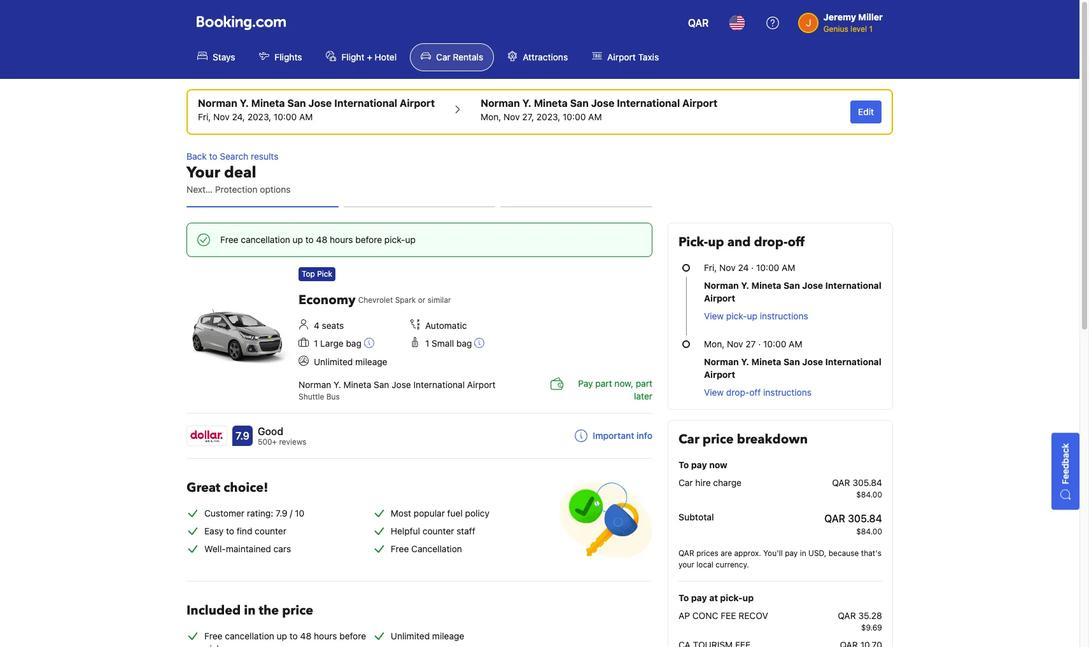 Task type: vqa. For each thing, say whether or not it's contained in the screenshot.
originally
no



Task type: describe. For each thing, give the bounding box(es) containing it.
up left and on the right of the page
[[708, 234, 725, 251]]

approx.
[[735, 549, 762, 559]]

qar 305.84 $84.00 for car hire charge
[[833, 478, 883, 500]]

1 horizontal spatial 7.9
[[276, 509, 288, 519]]

1 counter from the left
[[255, 526, 287, 537]]

/
[[290, 509, 293, 519]]

shuttle
[[299, 393, 324, 402]]

pay for to pay at pick-up
[[692, 593, 708, 604]]

1 horizontal spatial drop-
[[754, 234, 788, 251]]

conc
[[693, 611, 719, 622]]

genius
[[824, 24, 849, 34]]

0 vertical spatial off
[[788, 234, 805, 251]]

$84.00 for subtotal
[[857, 527, 883, 537]]

mon, inside norman y. mineta san jose international airport mon, nov 27, 2023, 10:00 am
[[481, 111, 502, 122]]

maintained
[[226, 544, 271, 555]]

staff
[[457, 526, 476, 537]]

norman down "mon, nov 27 · 10:00 am"
[[705, 357, 739, 368]]

1 vertical spatial unlimited
[[391, 631, 430, 642]]

10
[[295, 509, 305, 519]]

attractions
[[523, 52, 568, 62]]

norman down 24
[[705, 280, 739, 291]]

included
[[187, 603, 241, 620]]

y. for mon, nov 27, 2023, 10:00 am
[[523, 97, 532, 109]]

to for to pay at pick-up
[[679, 593, 689, 604]]

1 vertical spatial hours
[[314, 631, 337, 642]]

easy
[[204, 526, 224, 537]]

10:00 right 27 in the bottom right of the page
[[764, 339, 787, 350]]

qar 305.84 for subtotal
[[825, 513, 883, 525]]

helpful
[[391, 526, 420, 537]]

27,
[[523, 111, 534, 122]]

pick-
[[679, 234, 708, 251]]

pick- down the next page is protection options note
[[385, 234, 405, 245]]

view pick-up instructions button
[[705, 310, 809, 323]]

24,
[[232, 111, 245, 122]]

norman for fri, nov 24, 2023, 10:00 am
[[198, 97, 237, 109]]

10:00 inside norman y. mineta san jose international airport fri, nov 24, 2023, 10:00 am
[[274, 111, 297, 122]]

to up top
[[306, 234, 314, 245]]

0 vertical spatial before
[[356, 234, 382, 245]]

back to search results your deal next… protection options
[[187, 151, 291, 195]]

car price breakdown
[[679, 431, 808, 448]]

drop-off location element
[[481, 96, 718, 111]]

1 small bag
[[426, 338, 472, 349]]

later
[[635, 391, 653, 402]]

good 500+ reviews
[[258, 426, 307, 447]]

drop-off date element
[[481, 111, 718, 124]]

up inside button
[[748, 311, 758, 322]]

2023, for norman y. mineta san jose international airport mon, nov 27, 2023, 10:00 am
[[537, 111, 561, 122]]

to down included in the price on the bottom of page
[[290, 631, 298, 642]]

the
[[259, 603, 279, 620]]

jose for mon, nov 27, 2023, 10:00 am
[[591, 97, 615, 109]]

top
[[302, 269, 315, 279]]

search
[[220, 151, 249, 162]]

your
[[679, 561, 695, 570]]

popular
[[414, 509, 445, 519]]

flights
[[275, 52, 302, 62]]

find
[[237, 526, 253, 537]]

san for fri, nov 24, 2023, 10:00 am
[[288, 97, 306, 109]]

pick- inside view pick-up instructions button
[[727, 311, 748, 322]]

feedback button
[[1052, 433, 1080, 510]]

pick-up date element
[[198, 111, 435, 124]]

fee
[[721, 611, 737, 622]]

next…
[[187, 184, 213, 195]]

international for shuttle bus
[[414, 380, 465, 391]]

economy
[[299, 292, 356, 309]]

customer rating 7.9 good element
[[258, 424, 307, 440]]

choice!
[[224, 480, 268, 497]]

1 vertical spatial mileage
[[432, 631, 465, 642]]

international for mon, nov 27, 2023, 10:00 am
[[617, 97, 680, 109]]

prices
[[697, 549, 719, 559]]

free cancellation
[[391, 544, 462, 555]]

nov left 27 in the bottom right of the page
[[727, 339, 744, 350]]

rentals
[[453, 52, 484, 62]]

top pick
[[302, 269, 333, 279]]

mileage inside the product card group
[[356, 357, 388, 368]]

airport inside skip to main content element
[[608, 52, 636, 62]]

cars
[[274, 544, 291, 555]]

500+
[[258, 438, 277, 447]]

jeremy miller genius level 1
[[824, 11, 883, 34]]

well-
[[204, 544, 226, 555]]

fri, nov 24 · 10:00 am
[[705, 262, 796, 273]]

view for view pick-up instructions
[[705, 311, 724, 322]]

pick-up and drop-off
[[679, 234, 805, 251]]

san for mon, nov 27, 2023, 10:00 am
[[570, 97, 589, 109]]

1 vertical spatial cancellation
[[225, 631, 274, 642]]

hire
[[696, 478, 711, 489]]

norman for shuttle bus
[[299, 380, 331, 391]]

pick-up location element
[[198, 96, 435, 111]]

attractions link
[[497, 43, 579, 71]]

y. for shuttle bus
[[334, 380, 341, 391]]

mon, nov 27 · 10:00 am
[[705, 339, 803, 350]]

car rentals
[[436, 52, 484, 62]]

back
[[187, 151, 207, 162]]

drop- inside button
[[727, 387, 750, 398]]

0 horizontal spatial in
[[244, 603, 256, 620]]

qar for qar
[[688, 17, 709, 29]]

am right 24
[[782, 262, 796, 273]]

rating:
[[247, 509, 273, 519]]

ap
[[679, 611, 691, 622]]

norman y. mineta san jose international airport for fri, nov 24 · 10:00 am
[[705, 280, 882, 304]]

customer rating: 7.9 / 10
[[204, 509, 305, 519]]

info
[[637, 431, 653, 442]]

27
[[746, 339, 756, 350]]

qar 305.84 $84.00 for subtotal
[[825, 513, 883, 537]]

car for car price breakdown
[[679, 431, 700, 448]]

international for fri, nov 24, 2023, 10:00 am
[[334, 97, 398, 109]]

pay part now, part later
[[579, 379, 653, 402]]

options
[[260, 184, 291, 195]]

0 vertical spatial price
[[703, 431, 734, 448]]

now,
[[615, 379, 634, 389]]

2023, for norman y. mineta san jose international airport fri, nov 24, 2023, 10:00 am
[[248, 111, 271, 122]]

$84.00 for car hire charge
[[857, 490, 883, 500]]

y. down 27 in the bottom right of the page
[[742, 357, 750, 368]]

bus
[[327, 393, 340, 402]]

4
[[314, 320, 320, 331]]

cancellation
[[412, 544, 462, 555]]

to pay now
[[679, 460, 728, 471]]

1 horizontal spatial 48
[[316, 234, 328, 245]]

fuel
[[448, 509, 463, 519]]

view drop-off instructions
[[705, 387, 812, 398]]

airport taxis
[[608, 52, 659, 62]]

1 vertical spatial 48
[[300, 631, 312, 642]]

up down the
[[277, 631, 287, 642]]

seats
[[322, 320, 344, 331]]

economy chevrolet spark or similar
[[299, 292, 451, 309]]

nov inside norman y. mineta san jose international airport mon, nov 27, 2023, 10:00 am
[[504, 111, 520, 122]]

up down included
[[225, 644, 236, 648]]

miller
[[859, 11, 883, 22]]

good
[[258, 426, 284, 438]]

supplied by dollar image
[[187, 427, 227, 446]]

flight + hotel
[[342, 52, 397, 62]]

pick- right at at the bottom of page
[[721, 593, 743, 604]]

are
[[721, 549, 733, 559]]

24
[[739, 262, 749, 273]]

important info button
[[575, 430, 653, 443]]

flight + hotel link
[[316, 43, 408, 71]]

to for to pay now
[[679, 460, 689, 471]]

helpful counter staff
[[391, 526, 476, 537]]

pay
[[579, 379, 593, 389]]

up down the next page is protection options note
[[405, 234, 416, 245]]

back to search results link
[[187, 150, 653, 163]]

product card group
[[187, 262, 668, 449]]

easy to find counter
[[204, 526, 287, 537]]

san for shuttle bus
[[374, 380, 389, 391]]

1 vertical spatial free
[[391, 544, 409, 555]]

because
[[829, 549, 860, 559]]

instructions for view pick-up instructions
[[760, 311, 809, 322]]

1 vertical spatial price
[[282, 603, 313, 620]]



Task type: locate. For each thing, give the bounding box(es) containing it.
small
[[432, 338, 454, 349]]

great
[[187, 480, 221, 497]]

mineta up 27, at the top left
[[534, 97, 568, 109]]

pay inside qar prices are approx. you'll pay in usd, because that's your local currency.
[[785, 549, 798, 559]]

stays link
[[187, 43, 246, 71]]

0 horizontal spatial 2023,
[[248, 111, 271, 122]]

drop- right and on the right of the page
[[754, 234, 788, 251]]

2 bag from the left
[[457, 338, 472, 349]]

counter down rating: on the left of the page
[[255, 526, 287, 537]]

0 vertical spatial car
[[436, 52, 451, 62]]

1 horizontal spatial 1
[[426, 338, 430, 349]]

1 horizontal spatial unlimited mileage
[[391, 631, 465, 642]]

7.9 left 500+
[[236, 431, 250, 442]]

nov left 24, at the top left
[[213, 111, 230, 122]]

airport inside norman y. mineta san jose international airport fri, nov 24, 2023, 10:00 am
[[400, 97, 435, 109]]

2023, inside norman y. mineta san jose international airport mon, nov 27, 2023, 10:00 am
[[537, 111, 561, 122]]

before
[[356, 234, 382, 245], [340, 631, 366, 642]]

2 vertical spatial car
[[679, 478, 693, 489]]

ap conc fee recov
[[679, 611, 769, 622]]

1 vertical spatial to
[[679, 593, 689, 604]]

up up "mon, nov 27 · 10:00 am"
[[748, 311, 758, 322]]

0 horizontal spatial 48
[[300, 631, 312, 642]]

y. down 24
[[742, 280, 750, 291]]

y. up bus
[[334, 380, 341, 391]]

y. inside norman y. mineta san jose international airport shuttle bus
[[334, 380, 341, 391]]

1 horizontal spatial 2023,
[[537, 111, 561, 122]]

1 horizontal spatial norman y. mineta san jose international airport group
[[481, 96, 718, 124]]

1 vertical spatial fri,
[[705, 262, 717, 273]]

tooltip arial label image
[[364, 338, 374, 349], [364, 338, 374, 349]]

2023,
[[248, 111, 271, 122], [537, 111, 561, 122]]

0 vertical spatial view
[[705, 311, 724, 322]]

off up fri, nov 24 · 10:00 am
[[788, 234, 805, 251]]

free down protection
[[220, 234, 239, 245]]

1 large bag
[[314, 338, 362, 349]]

1 vertical spatial instructions
[[764, 387, 812, 398]]

y. for fri, nov 24, 2023, 10:00 am
[[240, 97, 249, 109]]

1 vertical spatial ·
[[759, 339, 761, 350]]

international inside norman y. mineta san jose international airport mon, nov 27, 2023, 10:00 am
[[617, 97, 680, 109]]

car left hire
[[679, 478, 693, 489]]

1 norman y. mineta san jose international airport from the top
[[705, 280, 882, 304]]

view for view drop-off instructions
[[705, 387, 724, 398]]

in left the
[[244, 603, 256, 620]]

jose inside norman y. mineta san jose international airport fri, nov 24, 2023, 10:00 am
[[309, 97, 332, 109]]

2 counter from the left
[[423, 526, 454, 537]]

am down drop-off location element
[[589, 111, 602, 122]]

airport
[[608, 52, 636, 62], [400, 97, 435, 109], [683, 97, 718, 109], [705, 293, 736, 304], [705, 369, 736, 380], [467, 380, 496, 391]]

in inside qar prices are approx. you'll pay in usd, because that's your local currency.
[[801, 549, 807, 559]]

next page is protection options note
[[187, 183, 653, 196]]

mineta for shuttle bus
[[344, 380, 372, 391]]

view pick-up instructions
[[705, 311, 809, 322]]

part right pay
[[596, 379, 613, 389]]

10:00 down "pick-up location" element at left top
[[274, 111, 297, 122]]

car hire charge
[[679, 478, 742, 489]]

1 down miller in the top right of the page
[[870, 24, 873, 34]]

bag for 1 small bag
[[457, 338, 472, 349]]

protection
[[215, 184, 258, 195]]

nov inside norman y. mineta san jose international airport fri, nov 24, 2023, 10:00 am
[[213, 111, 230, 122]]

pick
[[317, 269, 333, 279]]

chevrolet
[[358, 296, 393, 305]]

jose for shuttle bus
[[392, 380, 411, 391]]

1 vertical spatial unlimited mileage
[[391, 631, 465, 642]]

pick- down included
[[204, 644, 225, 648]]

1 horizontal spatial ·
[[759, 339, 761, 350]]

0 vertical spatial unlimited mileage
[[314, 357, 388, 368]]

1 vertical spatial off
[[750, 387, 761, 398]]

48 down included in the price on the bottom of page
[[300, 631, 312, 642]]

to
[[209, 151, 218, 162], [306, 234, 314, 245], [226, 526, 234, 537], [290, 631, 298, 642]]

norman y. mineta san jose international airport fri, nov 24, 2023, 10:00 am
[[198, 97, 435, 122]]

2 norman y. mineta san jose international airport from the top
[[705, 357, 882, 380]]

car inside skip to main content element
[[436, 52, 451, 62]]

fri,
[[198, 111, 211, 122], [705, 262, 717, 273]]

drop-
[[754, 234, 788, 251], [727, 387, 750, 398]]

stays
[[213, 52, 235, 62]]

1 horizontal spatial price
[[703, 431, 734, 448]]

0 horizontal spatial mileage
[[356, 357, 388, 368]]

airport inside norman y. mineta san jose international airport mon, nov 27, 2023, 10:00 am
[[683, 97, 718, 109]]

off inside button
[[750, 387, 761, 398]]

price right the
[[282, 603, 313, 620]]

norman y. mineta san jose international airport shuttle bus
[[299, 380, 496, 402]]

view inside button
[[705, 387, 724, 398]]

norman y. mineta san jose international airport group
[[198, 96, 435, 124], [481, 96, 718, 124]]

qar inside dropdown button
[[688, 17, 709, 29]]

qar
[[688, 17, 709, 29], [679, 549, 695, 559]]

10:00 down drop-off location element
[[563, 111, 586, 122]]

1 vertical spatial pay
[[785, 549, 798, 559]]

4 seats
[[314, 320, 344, 331]]

1 vertical spatial $84.00
[[857, 527, 883, 537]]

mileage
[[356, 357, 388, 368], [432, 631, 465, 642]]

pay up hire
[[692, 460, 708, 471]]

7.9 left /
[[276, 509, 288, 519]]

skip to main content element
[[0, 0, 1080, 79]]

flights link
[[249, 43, 313, 71]]

7.9 element
[[232, 426, 253, 447]]

1 vertical spatial view
[[705, 387, 724, 398]]

0 vertical spatial $84.00
[[857, 490, 883, 500]]

in left usd,
[[801, 549, 807, 559]]

results
[[251, 151, 279, 162]]

0 vertical spatial drop-
[[754, 234, 788, 251]]

0 vertical spatial mileage
[[356, 357, 388, 368]]

1 left large in the bottom left of the page
[[314, 338, 318, 349]]

1 vertical spatial car
[[679, 431, 700, 448]]

·
[[752, 262, 754, 273], [759, 339, 761, 350]]

jose for fri, nov 24, 2023, 10:00 am
[[309, 97, 332, 109]]

1 horizontal spatial unlimited
[[391, 631, 430, 642]]

view inside button
[[705, 311, 724, 322]]

fri, down pick-
[[705, 262, 717, 273]]

off
[[788, 234, 805, 251], [750, 387, 761, 398]]

norman for mon, nov 27, 2023, 10:00 am
[[481, 97, 520, 109]]

level
[[851, 24, 868, 34]]

hotel
[[375, 52, 397, 62]]

$9.69
[[862, 624, 883, 633]]

· for 27
[[759, 339, 761, 350]]

international inside norman y. mineta san jose international airport shuttle bus
[[414, 380, 465, 391]]

off down "mon, nov 27 · 10:00 am"
[[750, 387, 761, 398]]

most popular fuel policy
[[391, 509, 490, 519]]

car left rentals
[[436, 52, 451, 62]]

· for 24
[[752, 262, 754, 273]]

similar
[[428, 296, 451, 305]]

hours
[[330, 234, 353, 245], [314, 631, 337, 642]]

10:00 right 24
[[757, 262, 780, 273]]

y. inside norman y. mineta san jose international airport fri, nov 24, 2023, 10:00 am
[[240, 97, 249, 109]]

unlimited inside the product card group
[[314, 357, 353, 368]]

norman down rentals
[[481, 97, 520, 109]]

2 $84.00 from the top
[[857, 527, 883, 537]]

1 horizontal spatial in
[[801, 549, 807, 559]]

car
[[436, 52, 451, 62], [679, 431, 700, 448], [679, 478, 693, 489]]

1 horizontal spatial mileage
[[432, 631, 465, 642]]

1 left small in the left of the page
[[426, 338, 430, 349]]

0 horizontal spatial part
[[596, 379, 613, 389]]

nov left 24
[[720, 262, 736, 273]]

1 for 1 large bag
[[314, 338, 318, 349]]

nov
[[213, 111, 230, 122], [504, 111, 520, 122], [720, 262, 736, 273], [727, 339, 744, 350]]

counter up cancellation
[[423, 526, 454, 537]]

subtotal
[[679, 512, 715, 523]]

am down "pick-up location" element at left top
[[299, 111, 313, 122]]

2 vertical spatial free
[[204, 631, 223, 642]]

y. inside norman y. mineta san jose international airport mon, nov 27, 2023, 10:00 am
[[523, 97, 532, 109]]

now
[[710, 460, 728, 471]]

qar prices are approx. you'll pay in usd, because that's your local currency.
[[679, 549, 882, 570]]

0 vertical spatial unlimited
[[314, 357, 353, 368]]

0 horizontal spatial mon,
[[481, 111, 502, 122]]

1 inside the jeremy miller genius level 1
[[870, 24, 873, 34]]

norman inside norman y. mineta san jose international airport mon, nov 27, 2023, 10:00 am
[[481, 97, 520, 109]]

1 horizontal spatial off
[[788, 234, 805, 251]]

1 horizontal spatial fri,
[[705, 262, 717, 273]]

qar 35.28
[[838, 611, 883, 622]]

0 horizontal spatial counter
[[255, 526, 287, 537]]

0 horizontal spatial price
[[282, 603, 313, 620]]

0 horizontal spatial bag
[[346, 338, 362, 349]]

bag
[[346, 338, 362, 349], [457, 338, 472, 349]]

1 vertical spatial in
[[244, 603, 256, 620]]

large
[[320, 338, 344, 349]]

7.9
[[236, 431, 250, 442], [276, 509, 288, 519]]

view drop-off instructions button
[[705, 387, 812, 399]]

mineta down flights link
[[251, 97, 285, 109]]

view up "mon, nov 27 · 10:00 am"
[[705, 311, 724, 322]]

1 vertical spatial before
[[340, 631, 366, 642]]

norman up shuttle
[[299, 380, 331, 391]]

0 vertical spatial ·
[[752, 262, 754, 273]]

bag right small in the left of the page
[[457, 338, 472, 349]]

edit button
[[851, 101, 882, 124]]

norman y. mineta san jose international airport group down flights
[[198, 96, 435, 124]]

· right 27 in the bottom right of the page
[[759, 339, 761, 350]]

to left find
[[226, 526, 234, 537]]

fri, inside norman y. mineta san jose international airport fri, nov 24, 2023, 10:00 am
[[198, 111, 211, 122]]

or
[[418, 296, 426, 305]]

1 vertical spatial qar
[[679, 549, 695, 559]]

2 horizontal spatial 1
[[870, 24, 873, 34]]

breakdown
[[737, 431, 808, 448]]

in
[[801, 549, 807, 559], [244, 603, 256, 620]]

1 bag from the left
[[346, 338, 362, 349]]

0 vertical spatial qar 305.84 $84.00
[[833, 478, 883, 500]]

1 vertical spatial qar 305.84
[[825, 513, 883, 525]]

well-maintained cars
[[204, 544, 291, 555]]

san inside norman y. mineta san jose international airport mon, nov 27, 2023, 10:00 am
[[570, 97, 589, 109]]

view up car price breakdown
[[705, 387, 724, 398]]

car for car hire charge
[[679, 478, 693, 489]]

0 horizontal spatial fri,
[[198, 111, 211, 122]]

mineta for mon, nov 27, 2023, 10:00 am
[[534, 97, 568, 109]]

fri, left 24, at the top left
[[198, 111, 211, 122]]

norman y. mineta san jose international airport up "view drop-off instructions"
[[705, 357, 882, 380]]

to pay at pick-up
[[679, 593, 754, 604]]

jose inside norman y. mineta san jose international airport shuttle bus
[[392, 380, 411, 391]]

mineta down "mon, nov 27 · 10:00 am"
[[752, 357, 782, 368]]

cancellation down options
[[241, 234, 290, 245]]

mineta down 1 large bag
[[344, 380, 372, 391]]

0 horizontal spatial 7.9
[[236, 431, 250, 442]]

0 vertical spatial instructions
[[760, 311, 809, 322]]

am right 27 in the bottom right of the page
[[789, 339, 803, 350]]

2 vertical spatial pay
[[692, 593, 708, 604]]

pay left at at the bottom of page
[[692, 593, 708, 604]]

+
[[367, 52, 373, 62]]

usd,
[[809, 549, 827, 559]]

jose inside norman y. mineta san jose international airport mon, nov 27, 2023, 10:00 am
[[591, 97, 615, 109]]

drop- up car price breakdown
[[727, 387, 750, 398]]

1 vertical spatial 7.9
[[276, 509, 288, 519]]

instructions inside button
[[760, 311, 809, 322]]

mineta inside norman y. mineta san jose international airport mon, nov 27, 2023, 10:00 am
[[534, 97, 568, 109]]

0 vertical spatial fri,
[[198, 111, 211, 122]]

to inside back to search results your deal next… protection options
[[209, 151, 218, 162]]

feedback
[[1061, 444, 1071, 485]]

airport inside norman y. mineta san jose international airport shuttle bus
[[467, 380, 496, 391]]

0 vertical spatial qar
[[688, 17, 709, 29]]

customer
[[204, 509, 245, 519]]

0 horizontal spatial norman y. mineta san jose international airport group
[[198, 96, 435, 124]]

taxis
[[639, 52, 659, 62]]

1 vertical spatial free cancellation up to 48 hours before pick-up
[[204, 631, 366, 648]]

2 norman y. mineta san jose international airport group from the left
[[481, 96, 718, 124]]

norman y. mineta san jose international airport for mon, nov 27 · 10:00 am
[[705, 357, 882, 380]]

0 vertical spatial norman y. mineta san jose international airport
[[705, 280, 882, 304]]

counter
[[255, 526, 287, 537], [423, 526, 454, 537]]

0 vertical spatial pay
[[692, 460, 708, 471]]

2 part from the left
[[636, 379, 653, 389]]

0 vertical spatial 48
[[316, 234, 328, 245]]

flight
[[342, 52, 365, 62]]

0 vertical spatial free cancellation up to 48 hours before pick-up
[[220, 234, 416, 245]]

mon, left 27, at the top left
[[481, 111, 502, 122]]

2023, right 24, at the top left
[[248, 111, 271, 122]]

am inside norman y. mineta san jose international airport fri, nov 24, 2023, 10:00 am
[[299, 111, 313, 122]]

car up to pay now
[[679, 431, 700, 448]]

2 to from the top
[[679, 593, 689, 604]]

deal
[[224, 162, 257, 183]]

qar button
[[681, 8, 717, 38]]

instructions for view drop-off instructions
[[764, 387, 812, 398]]

jeremy
[[824, 11, 857, 22]]

norman inside norman y. mineta san jose international airport shuttle bus
[[299, 380, 331, 391]]

qar 305.84 for car hire charge
[[833, 478, 883, 489]]

free cancellation up to 48 hours before pick-up up top pick
[[220, 234, 416, 245]]

2 view from the top
[[705, 387, 724, 398]]

bag right large in the bottom left of the page
[[346, 338, 362, 349]]

10:00 inside norman y. mineta san jose international airport mon, nov 27, 2023, 10:00 am
[[563, 111, 586, 122]]

1 horizontal spatial counter
[[423, 526, 454, 537]]

currency.
[[716, 561, 750, 570]]

48 up pick
[[316, 234, 328, 245]]

norman y. mineta san jose international airport group down airport taxis link
[[481, 96, 718, 124]]

0 vertical spatial mon,
[[481, 111, 502, 122]]

10:00
[[274, 111, 297, 122], [563, 111, 586, 122], [757, 262, 780, 273], [764, 339, 787, 350]]

up up recov
[[743, 593, 754, 604]]

nov left 27, at the top left
[[504, 111, 520, 122]]

1 horizontal spatial mon,
[[705, 339, 725, 350]]

part up later
[[636, 379, 653, 389]]

mineta inside norman y. mineta san jose international airport shuttle bus
[[344, 380, 372, 391]]

to up ap
[[679, 593, 689, 604]]

jose
[[309, 97, 332, 109], [591, 97, 615, 109], [803, 280, 824, 291], [803, 357, 824, 368], [392, 380, 411, 391]]

free down helpful
[[391, 544, 409, 555]]

pay right you'll
[[785, 549, 798, 559]]

norman y. mineta san jose international airport up view pick-up instructions
[[705, 280, 882, 304]]

car for car rentals
[[436, 52, 451, 62]]

up
[[708, 234, 725, 251], [293, 234, 303, 245], [405, 234, 416, 245], [748, 311, 758, 322], [743, 593, 754, 604], [277, 631, 287, 642], [225, 644, 236, 648]]

1 horizontal spatial part
[[636, 379, 653, 389]]

mineta inside norman y. mineta san jose international airport fri, nov 24, 2023, 10:00 am
[[251, 97, 285, 109]]

1 vertical spatial drop-
[[727, 387, 750, 398]]

mineta for fri, nov 24, 2023, 10:00 am
[[251, 97, 285, 109]]

mineta down fri, nov 24 · 10:00 am
[[752, 280, 782, 291]]

airport taxis link
[[582, 43, 670, 71]]

am
[[299, 111, 313, 122], [589, 111, 602, 122], [782, 262, 796, 273], [789, 339, 803, 350]]

0 vertical spatial 7.9
[[236, 431, 250, 442]]

0 vertical spatial qar 305.84
[[833, 478, 883, 489]]

0 horizontal spatial off
[[750, 387, 761, 398]]

1 for 1 small bag
[[426, 338, 430, 349]]

2 2023, from the left
[[537, 111, 561, 122]]

your
[[187, 162, 220, 183]]

0 vertical spatial cancellation
[[241, 234, 290, 245]]

2023, right 27, at the top left
[[537, 111, 561, 122]]

international inside norman y. mineta san jose international airport fri, nov 24, 2023, 10:00 am
[[334, 97, 398, 109]]

0 vertical spatial free
[[220, 234, 239, 245]]

edit
[[859, 106, 875, 117]]

1 view from the top
[[705, 311, 724, 322]]

1 horizontal spatial bag
[[457, 338, 472, 349]]

norman
[[198, 97, 237, 109], [481, 97, 520, 109], [705, 280, 739, 291], [705, 357, 739, 368], [299, 380, 331, 391]]

1 to from the top
[[679, 460, 689, 471]]

1 norman y. mineta san jose international airport group from the left
[[198, 96, 435, 124]]

spark
[[395, 296, 416, 305]]

1 2023, from the left
[[248, 111, 271, 122]]

norman up 24, at the top left
[[198, 97, 237, 109]]

· right 24
[[752, 262, 754, 273]]

charge
[[714, 478, 742, 489]]

1 vertical spatial mon,
[[705, 339, 725, 350]]

tooltip arial label image
[[475, 338, 485, 349], [475, 338, 485, 349]]

qar for qar prices are approx. you'll pay in usd, because that's your local currency.
[[679, 549, 695, 559]]

instructions up the breakdown
[[764, 387, 812, 398]]

0 horizontal spatial ·
[[752, 262, 754, 273]]

0 horizontal spatial 1
[[314, 338, 318, 349]]

2023, inside norman y. mineta san jose international airport fri, nov 24, 2023, 10:00 am
[[248, 111, 271, 122]]

price up the 'now'
[[703, 431, 734, 448]]

pay for to pay now
[[692, 460, 708, 471]]

0 horizontal spatial unlimited mileage
[[314, 357, 388, 368]]

unlimited
[[314, 357, 353, 368], [391, 631, 430, 642]]

norman y. mineta san jose international airport
[[705, 280, 882, 304], [705, 357, 882, 380]]

1 vertical spatial norman y. mineta san jose international airport
[[705, 357, 882, 380]]

0 vertical spatial to
[[679, 460, 689, 471]]

free cancellation up to 48 hours before pick-up down the
[[204, 631, 366, 648]]

unlimited mileage inside the product card group
[[314, 357, 388, 368]]

0 vertical spatial hours
[[330, 234, 353, 245]]

up up top
[[293, 234, 303, 245]]

bag for 1 large bag
[[346, 338, 362, 349]]

to right back
[[209, 151, 218, 162]]

0 horizontal spatial unlimited
[[314, 357, 353, 368]]

0 vertical spatial in
[[801, 549, 807, 559]]

7.9 inside the product card group
[[236, 431, 250, 442]]

1 part from the left
[[596, 379, 613, 389]]

y. up 24, at the top left
[[240, 97, 249, 109]]

instructions up "mon, nov 27 · 10:00 am"
[[760, 311, 809, 322]]

important info
[[593, 431, 653, 442]]

1 $84.00 from the top
[[857, 490, 883, 500]]

mon, left 27 in the bottom right of the page
[[705, 339, 725, 350]]

san inside norman y. mineta san jose international airport fri, nov 24, 2023, 10:00 am
[[288, 97, 306, 109]]

at
[[710, 593, 719, 604]]

pick- up 27 in the bottom right of the page
[[727, 311, 748, 322]]

norman y. mineta san jose international airport mon, nov 27, 2023, 10:00 am
[[481, 97, 718, 122]]

to up car hire charge
[[679, 460, 689, 471]]

am inside norman y. mineta san jose international airport mon, nov 27, 2023, 10:00 am
[[589, 111, 602, 122]]

you'll
[[764, 549, 783, 559]]

norman inside norman y. mineta san jose international airport fri, nov 24, 2023, 10:00 am
[[198, 97, 237, 109]]

qar inside qar prices are approx. you'll pay in usd, because that's your local currency.
[[679, 549, 695, 559]]

free down included
[[204, 631, 223, 642]]

instructions inside button
[[764, 387, 812, 398]]

cancellation down included in the price on the bottom of page
[[225, 631, 274, 642]]

y. up 27, at the top left
[[523, 97, 532, 109]]

san inside norman y. mineta san jose international airport shuttle bus
[[374, 380, 389, 391]]

1 vertical spatial qar 305.84 $84.00
[[825, 513, 883, 537]]

0 horizontal spatial drop-
[[727, 387, 750, 398]]



